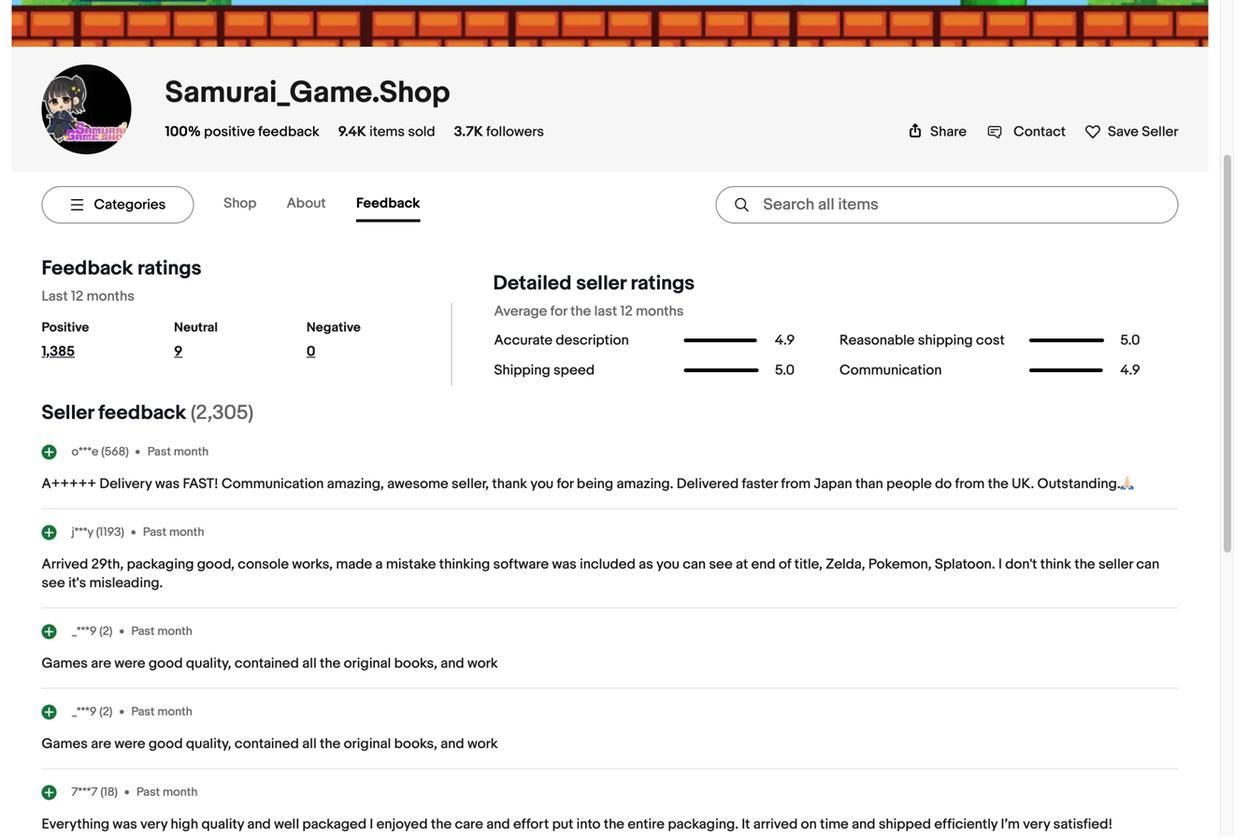 Task type: describe. For each thing, give the bounding box(es) containing it.
1 games are were good quality, contained all the original books, and work from the top
[[42, 655, 498, 672]]

amazing,
[[327, 476, 384, 492]]

2 _***9 from the top
[[72, 705, 97, 719]]

months inside feedback ratings last 12 months
[[87, 288, 135, 305]]

works,
[[292, 556, 333, 573]]

seller,
[[452, 476, 489, 492]]

month for and
[[163, 785, 198, 800]]

console
[[238, 556, 289, 573]]

neutral
[[174, 320, 218, 336]]

enjoyed
[[377, 816, 428, 833]]

ratings inside feedback ratings last 12 months
[[137, 256, 202, 281]]

1 from from the left
[[781, 476, 811, 492]]

2 (2) from the top
[[99, 705, 113, 719]]

1 quality, from the top
[[186, 655, 232, 672]]

i'm
[[1001, 816, 1020, 833]]

save
[[1108, 123, 1139, 140]]

time
[[820, 816, 849, 833]]

detailed
[[493, 271, 572, 296]]

title,
[[795, 556, 823, 573]]

i inside arrived 29th, packaging good, console works, made a mistake thinking software was included as you can see at end of title, zelda, pokemon, splatoon.  i don't think the seller can see it's misleading.
[[999, 556, 1003, 573]]

accurate
[[494, 332, 553, 349]]

9.4k
[[338, 123, 366, 140]]

misleading.
[[89, 575, 163, 592]]

at
[[736, 556, 748, 573]]

negative
[[307, 320, 361, 336]]

2 are from the top
[[91, 736, 111, 753]]

share
[[931, 123, 967, 140]]

tab list containing shop
[[224, 187, 450, 222]]

past month for and
[[137, 785, 198, 800]]

people
[[887, 476, 932, 492]]

on
[[801, 816, 817, 833]]

1 vertical spatial see
[[42, 575, 65, 592]]

contact
[[1014, 123, 1066, 140]]

past month for amazing.
[[148, 445, 209, 459]]

1 all from the top
[[302, 655, 317, 672]]

shipping
[[494, 362, 551, 379]]

5.0 for reasonable shipping cost
[[1121, 332, 1141, 349]]

seller inside button
[[1142, 123, 1179, 140]]

2 good from the top
[[149, 736, 183, 753]]

o***e
[[72, 445, 99, 459]]

thank
[[492, 476, 528, 492]]

it
[[742, 816, 751, 833]]

a+++++
[[42, 476, 96, 492]]

1 contained from the top
[[235, 655, 299, 672]]

100% positive feedback
[[165, 123, 320, 140]]

don't
[[1006, 556, 1038, 573]]

7***7
[[72, 785, 98, 800]]

delivery
[[100, 476, 152, 492]]

29th,
[[91, 556, 124, 573]]

as
[[639, 556, 654, 573]]

thinking
[[439, 556, 490, 573]]

2 were from the top
[[114, 736, 146, 753]]

amazing.
[[617, 476, 674, 492]]

2 very from the left
[[1024, 816, 1051, 833]]

it's
[[68, 575, 86, 592]]

samurai_game.shop image
[[42, 64, 131, 154]]

arrived
[[42, 556, 88, 573]]

1 horizontal spatial feedback
[[258, 123, 320, 140]]

categories
[[94, 196, 166, 213]]

a
[[376, 556, 383, 573]]

Search all items field
[[716, 186, 1179, 223]]

j***y (1193)
[[72, 525, 124, 539]]

1 vertical spatial for
[[557, 476, 574, 492]]

save seller button
[[1085, 120, 1179, 140]]

(568)
[[101, 445, 129, 459]]

feedback for feedback
[[356, 195, 420, 212]]

2 contained from the top
[[235, 736, 299, 753]]

end
[[752, 556, 776, 573]]

1 games from the top
[[42, 655, 88, 672]]

12 inside feedback ratings last 12 months
[[71, 288, 83, 305]]

you inside arrived 29th, packaging good, console works, made a mistake thinking software was included as you can see at end of title, zelda, pokemon, splatoon.  i don't think the seller can see it's misleading.
[[657, 556, 680, 573]]

0 vertical spatial for
[[551, 303, 568, 320]]

everything
[[42, 816, 110, 833]]

arrived
[[754, 816, 798, 833]]

feedback ratings last 12 months
[[42, 256, 202, 305]]

quality
[[202, 816, 244, 833]]

past month for included
[[143, 525, 204, 539]]

2 original from the top
[[344, 736, 391, 753]]

packaging
[[127, 556, 194, 573]]

satisfied!
[[1054, 816, 1113, 833]]

care
[[455, 816, 483, 833]]

shipping
[[918, 332, 973, 349]]

cost
[[977, 332, 1005, 349]]

1,385
[[42, 343, 75, 360]]

last
[[42, 288, 68, 305]]

1 (2) from the top
[[99, 624, 113, 639]]

feedback for feedback ratings last 12 months
[[42, 256, 133, 281]]

save seller
[[1108, 123, 1179, 140]]

japan
[[814, 476, 853, 492]]

followers
[[486, 123, 544, 140]]

samurai_game.shop link
[[165, 75, 450, 111]]

1,385 link
[[42, 343, 127, 368]]

included
[[580, 556, 636, 573]]

neutral 9
[[174, 320, 218, 360]]

reasonable shipping cost
[[840, 332, 1005, 349]]

uk.
[[1012, 476, 1035, 492]]

2 work from the top
[[468, 736, 498, 753]]

0
[[307, 343, 316, 360]]

0 vertical spatial you
[[531, 476, 554, 492]]

1 very from the left
[[140, 816, 168, 833]]

shipped
[[879, 816, 932, 833]]

detailed seller ratings
[[493, 271, 695, 296]]

contact link
[[988, 123, 1066, 140]]

shop
[[224, 195, 257, 212]]

zelda,
[[826, 556, 866, 573]]

accurate description
[[494, 332, 629, 349]]

was inside arrived 29th, packaging good, console works, made a mistake thinking software was included as you can see at end of title, zelda, pokemon, splatoon.  i don't think the seller can see it's misleading.
[[552, 556, 577, 573]]



Task type: locate. For each thing, give the bounding box(es) containing it.
(2,305)
[[191, 401, 254, 425]]

_***9 (2) down it's
[[72, 624, 113, 639]]

1 books, from the top
[[394, 655, 438, 672]]

1 vertical spatial quality,
[[186, 736, 232, 753]]

0 vertical spatial 4.9
[[775, 332, 795, 349]]

2 books, from the top
[[394, 736, 438, 753]]

_***9 up 7***7
[[72, 705, 97, 719]]

2 games from the top
[[42, 736, 88, 753]]

made
[[336, 556, 372, 573]]

1 vertical spatial 4.9
[[1121, 362, 1141, 379]]

0 horizontal spatial can
[[683, 556, 706, 573]]

0 horizontal spatial i
[[370, 816, 373, 833]]

feedback
[[356, 195, 420, 212], [42, 256, 133, 281]]

seller up o***e
[[42, 401, 94, 425]]

seller right think
[[1099, 556, 1134, 573]]

1 are from the top
[[91, 655, 111, 672]]

0 link
[[307, 343, 392, 368]]

0 vertical spatial good
[[149, 655, 183, 672]]

0 horizontal spatial see
[[42, 575, 65, 592]]

original
[[344, 655, 391, 672], [344, 736, 391, 753]]

0 vertical spatial feedback
[[258, 123, 320, 140]]

2 _***9 (2) from the top
[[72, 705, 113, 719]]

1 vertical spatial feedback
[[42, 256, 133, 281]]

0 horizontal spatial very
[[140, 816, 168, 833]]

3.7k
[[454, 123, 483, 140]]

1 horizontal spatial 5.0
[[1121, 332, 1141, 349]]

packaged
[[303, 816, 367, 833]]

was down (18)
[[113, 816, 137, 833]]

packaging.
[[668, 816, 739, 833]]

0 vertical spatial books,
[[394, 655, 438, 672]]

communication
[[840, 362, 942, 379], [222, 476, 324, 492]]

0 vertical spatial all
[[302, 655, 317, 672]]

0 vertical spatial was
[[155, 476, 180, 492]]

communication down reasonable at right
[[840, 362, 942, 379]]

good down misleading.
[[149, 655, 183, 672]]

1 vertical spatial i
[[370, 816, 373, 833]]

1 good from the top
[[149, 655, 183, 672]]

0 vertical spatial games are were good quality, contained all the original books, and work
[[42, 655, 498, 672]]

were up (18)
[[114, 736, 146, 753]]

2 quality, from the top
[[186, 736, 232, 753]]

1 vertical spatial all
[[302, 736, 317, 753]]

1 horizontal spatial ratings
[[631, 271, 695, 296]]

1 horizontal spatial can
[[1137, 556, 1160, 573]]

0 horizontal spatial 4.9
[[775, 332, 795, 349]]

about
[[287, 195, 326, 212]]

1 vertical spatial _***9
[[72, 705, 97, 719]]

i
[[999, 556, 1003, 573], [370, 816, 373, 833]]

you
[[531, 476, 554, 492], [657, 556, 680, 573]]

and
[[441, 655, 465, 672], [441, 736, 465, 753], [247, 816, 271, 833], [487, 816, 510, 833], [852, 816, 876, 833]]

effort
[[513, 816, 549, 833]]

2 all from the top
[[302, 736, 317, 753]]

1 were from the top
[[114, 655, 146, 672]]

0 vertical spatial seller
[[1142, 123, 1179, 140]]

see down arrived in the bottom of the page
[[42, 575, 65, 592]]

1 horizontal spatial seller
[[1099, 556, 1134, 573]]

0 vertical spatial seller
[[576, 271, 626, 296]]

for
[[551, 303, 568, 320], [557, 476, 574, 492]]

1 vertical spatial games
[[42, 736, 88, 753]]

0 vertical spatial are
[[91, 655, 111, 672]]

average for the last 12 months
[[494, 303, 684, 320]]

1 horizontal spatial very
[[1024, 816, 1051, 833]]

2 vertical spatial was
[[113, 816, 137, 833]]

seller
[[1142, 123, 1179, 140], [42, 401, 94, 425]]

0 horizontal spatial feedback
[[42, 256, 133, 281]]

5.0
[[1121, 332, 1141, 349], [775, 362, 795, 379]]

month for amazing.
[[174, 445, 209, 459]]

ratings up neutral
[[137, 256, 202, 281]]

everything was very high quality and well packaged i enjoyed the care and effort put into the entire packaging. it arrived on time and shipped efficiently i'm very satisfied!
[[42, 816, 1113, 833]]

1 vertical spatial are
[[91, 736, 111, 753]]

was left fast!
[[155, 476, 180, 492]]

1 vertical spatial (2)
[[99, 705, 113, 719]]

0 horizontal spatial seller
[[576, 271, 626, 296]]

past for amazing.
[[148, 445, 171, 459]]

i left don't
[[999, 556, 1003, 573]]

1 vertical spatial good
[[149, 736, 183, 753]]

were down misleading.
[[114, 655, 146, 672]]

0 vertical spatial (2)
[[99, 624, 113, 639]]

awesome
[[387, 476, 449, 492]]

9
[[174, 343, 183, 360]]

_***9 (2) up 7***7 (18)
[[72, 705, 113, 719]]

12
[[71, 288, 83, 305], [621, 303, 633, 320]]

1 vertical spatial 5.0
[[775, 362, 795, 379]]

1 horizontal spatial from
[[956, 476, 985, 492]]

0 horizontal spatial from
[[781, 476, 811, 492]]

1 vertical spatial games are were good quality, contained all the original books, and work
[[42, 736, 498, 753]]

games down it's
[[42, 655, 88, 672]]

efficiently
[[935, 816, 998, 833]]

reasonable
[[840, 332, 915, 349]]

0 horizontal spatial communication
[[222, 476, 324, 492]]

seller inside arrived 29th, packaging good, console works, made a mistake thinking software was included as you can see at end of title, zelda, pokemon, splatoon.  i don't think the seller can see it's misleading.
[[1099, 556, 1134, 573]]

past month
[[148, 445, 209, 459], [143, 525, 204, 539], [131, 624, 192, 639], [131, 705, 192, 719], [137, 785, 198, 800]]

from right do
[[956, 476, 985, 492]]

0 horizontal spatial you
[[531, 476, 554, 492]]

1 _***9 from the top
[[72, 624, 97, 639]]

pokemon,
[[869, 556, 932, 573]]

(18)
[[100, 785, 118, 800]]

all
[[302, 655, 317, 672], [302, 736, 317, 753]]

feedback down "samurai_game.shop"
[[258, 123, 320, 140]]

feedback inside feedback ratings last 12 months
[[42, 256, 133, 281]]

1 horizontal spatial was
[[155, 476, 180, 492]]

0 horizontal spatial ratings
[[137, 256, 202, 281]]

months right last
[[636, 303, 684, 320]]

samurai_game.shop
[[165, 75, 450, 111]]

very left high
[[140, 816, 168, 833]]

1 _***9 (2) from the top
[[72, 624, 113, 639]]

of
[[779, 556, 792, 573]]

0 vertical spatial games
[[42, 655, 88, 672]]

month
[[174, 445, 209, 459], [169, 525, 204, 539], [157, 624, 192, 639], [157, 705, 192, 719], [163, 785, 198, 800]]

outstanding.🙏🏻
[[1038, 476, 1134, 492]]

1 horizontal spatial you
[[657, 556, 680, 573]]

can left at
[[683, 556, 706, 573]]

are
[[91, 655, 111, 672], [91, 736, 111, 753]]

months up positive
[[87, 288, 135, 305]]

0 vertical spatial _***9 (2)
[[72, 624, 113, 639]]

1 vertical spatial you
[[657, 556, 680, 573]]

feedback up (568)
[[98, 401, 186, 425]]

100%
[[165, 123, 201, 140]]

2 can from the left
[[1137, 556, 1160, 573]]

you right thank
[[531, 476, 554, 492]]

0 horizontal spatial months
[[87, 288, 135, 305]]

0 vertical spatial _***9
[[72, 624, 97, 639]]

negative 0
[[307, 320, 361, 360]]

(2)
[[99, 624, 113, 639], [99, 705, 113, 719]]

4.9 for accurate description
[[775, 332, 795, 349]]

high
[[171, 816, 198, 833]]

very
[[140, 816, 168, 833], [1024, 816, 1051, 833]]

share button
[[908, 123, 967, 140]]

9.4k items sold
[[338, 123, 436, 140]]

1 vertical spatial feedback
[[98, 401, 186, 425]]

are down misleading.
[[91, 655, 111, 672]]

feedback down items
[[356, 195, 420, 212]]

mistake
[[386, 556, 436, 573]]

work
[[468, 655, 498, 672], [468, 736, 498, 753]]

splatoon.
[[935, 556, 996, 573]]

0 vertical spatial were
[[114, 655, 146, 672]]

can right think
[[1137, 556, 1160, 573]]

3.7k followers
[[454, 123, 544, 140]]

well
[[274, 816, 299, 833]]

1 horizontal spatial months
[[636, 303, 684, 320]]

2 horizontal spatial was
[[552, 556, 577, 573]]

1 horizontal spatial 4.9
[[1121, 362, 1141, 379]]

1 vertical spatial seller
[[42, 401, 94, 425]]

0 vertical spatial original
[[344, 655, 391, 672]]

are up 7***7 (18)
[[91, 736, 111, 753]]

0 horizontal spatial seller
[[42, 401, 94, 425]]

0 vertical spatial feedback
[[356, 195, 420, 212]]

4.9 for communication
[[1121, 362, 1141, 379]]

1 horizontal spatial see
[[709, 556, 733, 573]]

fast!
[[183, 476, 218, 492]]

communication right fast!
[[222, 476, 324, 492]]

0 horizontal spatial was
[[113, 816, 137, 833]]

0 horizontal spatial 12
[[71, 288, 83, 305]]

1 vertical spatial original
[[344, 736, 391, 753]]

1 can from the left
[[683, 556, 706, 573]]

1 vertical spatial communication
[[222, 476, 324, 492]]

1 horizontal spatial i
[[999, 556, 1003, 573]]

entire
[[628, 816, 665, 833]]

seller feedback (2,305)
[[42, 401, 254, 425]]

0 vertical spatial 5.0
[[1121, 332, 1141, 349]]

the inside arrived 29th, packaging good, console works, made a mistake thinking software was included as you can see at end of title, zelda, pokemon, splatoon.  i don't think the seller can see it's misleading.
[[1075, 556, 1096, 573]]

past for and
[[137, 785, 160, 800]]

software
[[493, 556, 549, 573]]

_***9 down it's
[[72, 624, 97, 639]]

see
[[709, 556, 733, 573], [42, 575, 65, 592]]

1 vertical spatial _***9 (2)
[[72, 705, 113, 719]]

0 vertical spatial contained
[[235, 655, 299, 672]]

tab list
[[224, 187, 450, 222]]

0 vertical spatial see
[[709, 556, 733, 573]]

0 vertical spatial quality,
[[186, 655, 232, 672]]

being
[[577, 476, 614, 492]]

average
[[494, 303, 547, 320]]

(2) down misleading.
[[99, 624, 113, 639]]

month for included
[[169, 525, 204, 539]]

i left enjoyed
[[370, 816, 373, 833]]

for up 'accurate description'
[[551, 303, 568, 320]]

speed
[[554, 362, 595, 379]]

good,
[[197, 556, 235, 573]]

(1193)
[[96, 525, 124, 539]]

delivered
[[677, 476, 739, 492]]

description
[[556, 332, 629, 349]]

(2) up (18)
[[99, 705, 113, 719]]

2 from from the left
[[956, 476, 985, 492]]

seller up last
[[576, 271, 626, 296]]

1 vertical spatial work
[[468, 736, 498, 753]]

into
[[577, 816, 601, 833]]

you right as
[[657, 556, 680, 573]]

was right software
[[552, 556, 577, 573]]

1 original from the top
[[344, 655, 391, 672]]

categories button
[[42, 186, 194, 223]]

sold
[[408, 123, 436, 140]]

5.0 for shipping speed
[[775, 362, 795, 379]]

than
[[856, 476, 884, 492]]

for left being
[[557, 476, 574, 492]]

1 horizontal spatial communication
[[840, 362, 942, 379]]

from right the faster
[[781, 476, 811, 492]]

o***e (568)
[[72, 445, 129, 459]]

0 vertical spatial communication
[[840, 362, 942, 379]]

past for included
[[143, 525, 167, 539]]

7***7 (18)
[[72, 785, 118, 800]]

1 vertical spatial seller
[[1099, 556, 1134, 573]]

seller right save
[[1142, 123, 1179, 140]]

very right i'm on the right of page
[[1024, 816, 1051, 833]]

1 vertical spatial was
[[552, 556, 577, 573]]

ratings up average for the last 12 months
[[631, 271, 695, 296]]

1 horizontal spatial seller
[[1142, 123, 1179, 140]]

positive 1,385
[[42, 320, 89, 360]]

1 work from the top
[[468, 655, 498, 672]]

0 vertical spatial work
[[468, 655, 498, 672]]

put
[[552, 816, 574, 833]]

feedback up last
[[42, 256, 133, 281]]

from
[[781, 476, 811, 492], [956, 476, 985, 492]]

2 games are were good quality, contained all the original books, and work from the top
[[42, 736, 498, 753]]

1 vertical spatial were
[[114, 736, 146, 753]]

good up high
[[149, 736, 183, 753]]

0 horizontal spatial feedback
[[98, 401, 186, 425]]

positive
[[204, 123, 255, 140]]

1 vertical spatial books,
[[394, 736, 438, 753]]

1 horizontal spatial 12
[[621, 303, 633, 320]]

0 vertical spatial i
[[999, 556, 1003, 573]]

1 horizontal spatial feedback
[[356, 195, 420, 212]]

_***9
[[72, 624, 97, 639], [72, 705, 97, 719]]

shipping speed
[[494, 362, 595, 379]]

see left at
[[709, 556, 733, 573]]

0 horizontal spatial 5.0
[[775, 362, 795, 379]]

games up 7***7
[[42, 736, 88, 753]]

1 vertical spatial contained
[[235, 736, 299, 753]]



Task type: vqa. For each thing, say whether or not it's contained in the screenshot.
Hi
no



